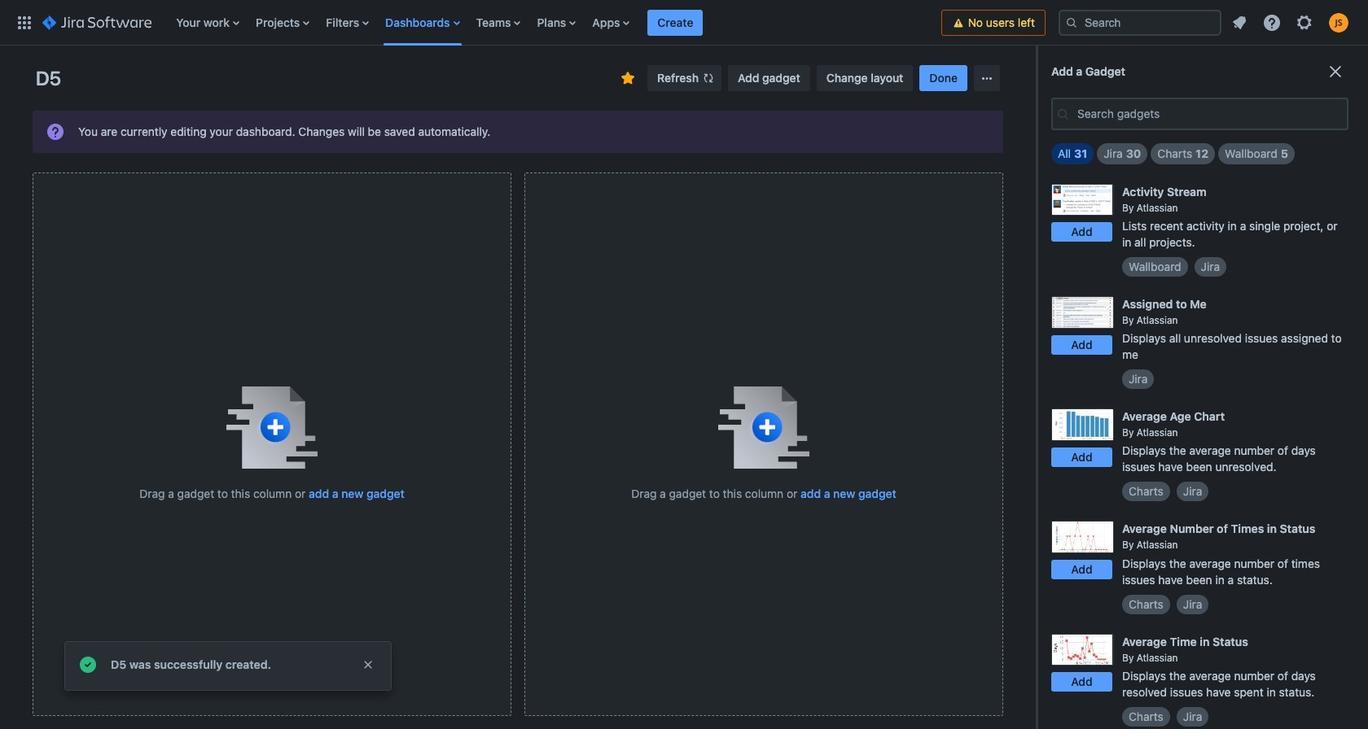 Task type: vqa. For each thing, say whether or not it's contained in the screenshot.
Search gadgets FIELD
yes



Task type: locate. For each thing, give the bounding box(es) containing it.
list
[[168, 0, 941, 45], [1225, 8, 1358, 37]]

average time in status image
[[1051, 634, 1114, 666]]

more dashboard actions image
[[977, 68, 997, 88]]

help image
[[1262, 13, 1282, 32]]

activity stream image
[[1051, 184, 1114, 216]]

settings image
[[1295, 13, 1314, 32]]

success image
[[78, 656, 98, 675]]

None search field
[[1059, 9, 1221, 35]]

banner
[[0, 0, 1368, 46]]

alert
[[65, 643, 391, 691]]

Search field
[[1059, 9, 1221, 35]]

star d5 image
[[618, 68, 638, 88]]

Search gadgets field
[[1072, 99, 1347, 129]]

list item
[[648, 0, 703, 45]]

search image
[[1065, 16, 1078, 29]]

notifications image
[[1230, 13, 1249, 32]]

jira software image
[[42, 13, 152, 32], [42, 13, 152, 32]]



Task type: describe. For each thing, give the bounding box(es) containing it.
1 horizontal spatial list
[[1225, 8, 1358, 37]]

primary element
[[10, 0, 941, 45]]

appswitcher icon image
[[15, 13, 34, 32]]

assigned to me image
[[1051, 297, 1114, 329]]

average number of times in status image
[[1051, 521, 1114, 554]]

0 horizontal spatial list
[[168, 0, 941, 45]]

average age chart image
[[1051, 409, 1114, 441]]

dismiss image
[[362, 659, 375, 672]]

your profile and settings image
[[1329, 13, 1349, 32]]



